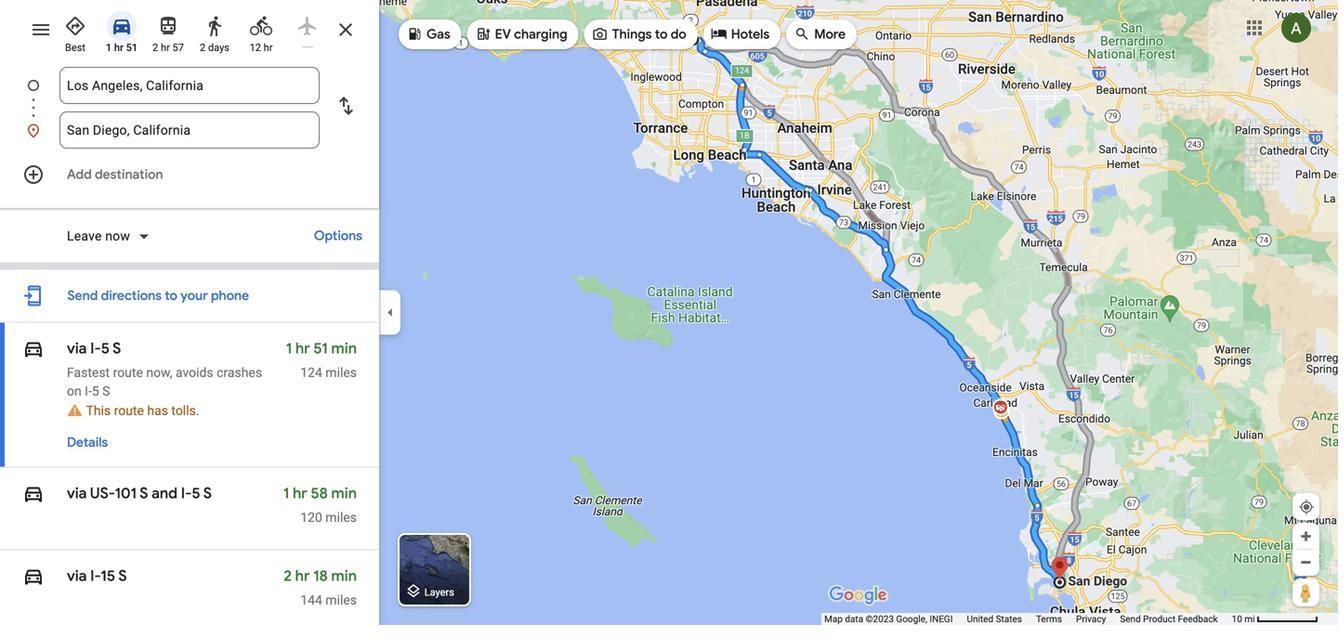 Task type: locate. For each thing, give the bounding box(es) containing it.
2 left 'days'
[[200, 42, 206, 53]]

s right "and"
[[203, 484, 212, 503]]

2 min from the top
[[331, 484, 357, 503]]

options button
[[305, 219, 372, 253]]

1 horizontal spatial to
[[655, 26, 668, 43]]

show your location image
[[1299, 499, 1315, 516]]

s
[[113, 339, 121, 358], [140, 484, 148, 503], [203, 484, 212, 503], [118, 567, 127, 586]]

add destination
[[67, 166, 163, 183]]

driving image left via i-15 s
[[22, 563, 45, 590]]

footer inside google maps element
[[825, 614, 1232, 626]]

1 hr 58 min 120 miles
[[283, 484, 357, 526]]

hr inside 1 hr 58 min 120 miles
[[293, 484, 307, 503]]

1 none field from the top
[[67, 67, 312, 104]]

5 up the fastest
[[101, 339, 110, 358]]

1 vertical spatial send
[[1121, 614, 1141, 625]]

1 vertical spatial to
[[165, 288, 178, 304]]

2 vertical spatial 1
[[283, 484, 289, 503]]

to for send
[[165, 288, 178, 304]]

1 vertical spatial none field
[[67, 112, 312, 149]]

2 inside 2 hr 18 min 144 miles
[[284, 567, 292, 586]]

0 vertical spatial 51
[[126, 42, 138, 53]]

1 vertical spatial route
[[114, 403, 144, 419]]

google account: angela cha  
(angela.cha@adept.ai) image
[[1282, 13, 1312, 43]]

and
[[152, 484, 178, 503]]

feedback
[[1178, 614, 1218, 625]]

none field down the '57'
[[67, 67, 312, 104]]

directions
[[101, 288, 162, 304]]

2 horizontal spatial 2
[[284, 567, 292, 586]]

now
[[105, 229, 130, 244]]

2 via from the top
[[67, 484, 87, 503]]


[[406, 24, 423, 44]]

51 up 124
[[314, 339, 328, 358]]

driving image left the us-
[[22, 480, 45, 507]]

2 vertical spatial min
[[331, 567, 357, 586]]

 left via i-5 s
[[22, 336, 45, 363]]

miles inside 2 hr 18 min 144 miles
[[326, 593, 357, 608]]

min inside 1 hr 51 min 124 miles
[[331, 339, 357, 358]]

1 via from the top
[[67, 339, 87, 358]]

privacy
[[1077, 614, 1107, 625]]

©2023
[[866, 614, 894, 625]]

 left the us-
[[22, 480, 45, 507]]

1 inside option
[[106, 42, 112, 53]]

min for 1 hr 51 min
[[331, 339, 357, 358]]

0 vertical spatial send
[[67, 288, 98, 304]]

miles for 51
[[326, 365, 357, 381]]

footer
[[825, 614, 1232, 626]]

close directions image
[[335, 19, 357, 41]]

things
[[612, 26, 652, 43]]

send for send product feedback
[[1121, 614, 1141, 625]]

2 list item from the top
[[0, 112, 379, 149]]

miles right 120
[[326, 510, 357, 526]]

to inside send directions to your phone button
[[165, 288, 178, 304]]

1 horizontal spatial 51
[[314, 339, 328, 358]]

2 inside 2 hr 57 radio
[[153, 42, 158, 53]]

2 vertical spatial miles
[[326, 593, 357, 608]]

2 vertical spatial driving image
[[22, 563, 45, 590]]

list item down the '57'
[[0, 67, 379, 126]]

0 vertical spatial 1
[[106, 42, 112, 53]]

1
[[106, 42, 112, 53], [286, 339, 292, 358], [283, 484, 289, 503]]

send left product
[[1121, 614, 1141, 625]]

inegi
[[930, 614, 953, 625]]

 for via us-101 s and i-5 s
[[22, 480, 45, 507]]

route left now,
[[113, 365, 143, 381]]

1 vertical spatial min
[[331, 484, 357, 503]]

i-
[[90, 339, 101, 358], [85, 384, 92, 399], [181, 484, 192, 503], [90, 567, 101, 586]]

miles right 124
[[326, 365, 357, 381]]

collapse side panel image
[[380, 303, 401, 323]]

0 vertical spatial min
[[331, 339, 357, 358]]

fastest
[[67, 365, 110, 381]]

15
[[101, 567, 115, 586]]

2 left 18
[[284, 567, 292, 586]]

Best radio
[[56, 7, 95, 55]]

hr for 2 hr 57
[[161, 42, 170, 53]]

2 none field from the top
[[67, 112, 312, 149]]

2  from the top
[[22, 480, 45, 507]]

directions main content
[[0, 0, 379, 626]]

min
[[331, 339, 357, 358], [331, 484, 357, 503], [331, 567, 357, 586]]

more
[[815, 26, 846, 43]]

2 days radio
[[195, 7, 234, 55]]

miles
[[326, 365, 357, 381], [326, 510, 357, 526], [326, 593, 357, 608]]

your
[[181, 288, 208, 304]]

via
[[67, 339, 87, 358], [67, 484, 87, 503], [67, 567, 87, 586]]

s right 101
[[140, 484, 148, 503]]

miles inside 1 hr 58 min 120 miles
[[326, 510, 357, 526]]

best travel modes image
[[64, 15, 86, 37]]

list item down starting point los angeles, california field
[[0, 112, 379, 149]]

1 miles from the top
[[326, 365, 357, 381]]

 left via i-15 s
[[22, 563, 45, 590]]

states
[[996, 614, 1023, 625]]

united
[[967, 614, 994, 625]]

3 min from the top
[[331, 567, 357, 586]]

zoom out image
[[1300, 556, 1314, 570]]

51
[[126, 42, 138, 53], [314, 339, 328, 358]]

none field down starting point los angeles, california field
[[67, 112, 312, 149]]

driving image
[[111, 15, 133, 37], [22, 480, 45, 507], [22, 563, 45, 590]]

warning tooltip
[[67, 404, 83, 418]]

leave now
[[67, 229, 130, 244]]

details
[[67, 434, 108, 451]]

hr left the '57'
[[161, 42, 170, 53]]

51 inside option
[[126, 42, 138, 53]]

this
[[86, 403, 111, 419]]

send directions to your phone
[[67, 288, 249, 304]]

hr inside 12 hr option
[[264, 42, 273, 53]]

2 inside 2 days radio
[[200, 42, 206, 53]]

hr for 12 hr
[[264, 42, 273, 53]]

1 vertical spatial miles
[[326, 510, 357, 526]]

1 vertical spatial 5
[[192, 484, 200, 503]]

120
[[301, 510, 322, 526]]

 for via i-5 s
[[22, 336, 45, 363]]

s for 15
[[118, 567, 127, 586]]

None field
[[67, 67, 312, 104], [67, 112, 312, 149]]

hr left "58" on the bottom left of page
[[293, 484, 307, 503]]

0 vertical spatial miles
[[326, 365, 357, 381]]

2 left the '57'
[[153, 42, 158, 53]]

1 hr 51
[[106, 42, 138, 53]]

51 inside 1 hr 51 min 124 miles
[[314, 339, 328, 358]]

crashes
[[217, 365, 262, 381]]


[[711, 24, 728, 44]]


[[475, 24, 491, 44]]

route
[[113, 365, 143, 381], [114, 403, 144, 419]]

1 inside 1 hr 58 min 120 miles
[[283, 484, 289, 503]]


[[22, 336, 45, 363], [22, 480, 45, 507], [22, 563, 45, 590]]

driving image for us-
[[22, 480, 45, 507]]

route left has
[[114, 403, 144, 419]]

2 hr 57 radio
[[149, 7, 188, 55]]

None radio
[[288, 7, 327, 47]]

hr for 1 hr 51
[[114, 42, 124, 53]]

2 miles from the top
[[326, 510, 357, 526]]

1 vertical spatial 1
[[286, 339, 292, 358]]

map
[[825, 614, 843, 625]]

reverse starting point and destination image
[[335, 95, 357, 117]]

hr inside 1 hr 51 option
[[114, 42, 124, 53]]

hr
[[114, 42, 124, 53], [161, 42, 170, 53], [264, 42, 273, 53], [295, 339, 310, 358], [293, 484, 307, 503], [295, 567, 310, 586]]

0 vertical spatial to
[[655, 26, 668, 43]]

send inside send directions to your phone button
[[67, 288, 98, 304]]

i- right "and"
[[181, 484, 192, 503]]

12 hr radio
[[242, 7, 281, 55]]

to left do
[[655, 26, 668, 43]]

miles right 144
[[326, 593, 357, 608]]

cycling image
[[250, 15, 272, 37]]

10
[[1232, 614, 1243, 625]]

via up the fastest
[[67, 339, 87, 358]]

route for fastest
[[113, 365, 143, 381]]

2 days
[[200, 42, 230, 53]]

12 hr
[[250, 42, 273, 53]]

flights image
[[297, 15, 319, 37]]

send product feedback
[[1121, 614, 1218, 625]]

hr right best
[[114, 42, 124, 53]]

3  from the top
[[22, 563, 45, 590]]

0 vertical spatial none field
[[67, 67, 312, 104]]

3 miles from the top
[[326, 593, 357, 608]]

1 vertical spatial 
[[22, 480, 45, 507]]

0 horizontal spatial to
[[165, 288, 178, 304]]

2 vertical spatial via
[[67, 567, 87, 586]]

5
[[101, 339, 110, 358], [192, 484, 200, 503]]

18
[[313, 567, 328, 586]]

 things to do
[[592, 24, 687, 44]]

show street view coverage image
[[1293, 579, 1320, 607]]

min inside 2 hr 18 min 144 miles
[[331, 567, 357, 586]]

2
[[153, 42, 158, 53], [200, 42, 206, 53], [284, 567, 292, 586]]

1 horizontal spatial 2
[[200, 42, 206, 53]]

to inside  things to do
[[655, 26, 668, 43]]

s right 15
[[118, 567, 127, 586]]

1 vertical spatial driving image
[[22, 480, 45, 507]]

google maps element
[[0, 0, 1339, 626]]

0 vertical spatial via
[[67, 339, 87, 358]]

3 via from the top
[[67, 567, 87, 586]]

0 vertical spatial driving image
[[111, 15, 133, 37]]

1 vertical spatial 51
[[314, 339, 328, 358]]

51 left the 2 hr 57
[[126, 42, 138, 53]]

send
[[67, 288, 98, 304], [1121, 614, 1141, 625]]

0 horizontal spatial 51
[[126, 42, 138, 53]]

to
[[655, 26, 668, 43], [165, 288, 178, 304]]

0 vertical spatial route
[[113, 365, 143, 381]]

0 horizontal spatial send
[[67, 288, 98, 304]]

1 hr 51 min 124 miles
[[286, 339, 357, 381]]

s down directions
[[113, 339, 121, 358]]

mi
[[1245, 614, 1256, 625]]

days
[[208, 42, 230, 53]]

miles inside 1 hr 51 min 124 miles
[[326, 365, 357, 381]]

i- up the fastest
[[90, 339, 101, 358]]


[[592, 24, 609, 44]]

miles for 18
[[326, 593, 357, 608]]

hr inside 1 hr 51 min 124 miles
[[295, 339, 310, 358]]

1 horizontal spatial send
[[1121, 614, 1141, 625]]

to left your
[[165, 288, 178, 304]]

1 inside 1 hr 51 min 124 miles
[[286, 339, 292, 358]]

via left 15
[[67, 567, 87, 586]]

route inside fastest route now, avoids crashes on i-5 s
[[113, 365, 143, 381]]

via for via i-15 s
[[67, 567, 87, 586]]

5 right "and"
[[192, 484, 200, 503]]

walking image
[[204, 15, 226, 37]]

i- down the us-
[[90, 567, 101, 586]]

driving image up 1 hr 51
[[111, 15, 133, 37]]

list item
[[0, 67, 379, 126], [0, 112, 379, 149]]

zoom in image
[[1300, 530, 1314, 544]]

0 vertical spatial 
[[22, 336, 45, 363]]

send inside send product feedback button
[[1121, 614, 1141, 625]]

i- right on
[[85, 384, 92, 399]]

united states
[[967, 614, 1023, 625]]

hr inside 2 hr 18 min 144 miles
[[295, 567, 310, 586]]

via left the us-
[[67, 484, 87, 503]]

hr up 124
[[295, 339, 310, 358]]

hr for 1 hr 51 min 124 miles
[[295, 339, 310, 358]]

2 vertical spatial 
[[22, 563, 45, 590]]

list inside google maps element
[[0, 67, 379, 149]]

min inside 1 hr 58 min 120 miles
[[331, 484, 357, 503]]

10 mi button
[[1232, 614, 1319, 625]]

1 vertical spatial via
[[67, 484, 87, 503]]

1 min from the top
[[331, 339, 357, 358]]

to for 
[[655, 26, 668, 43]]

hr for 1 hr 58 min 120 miles
[[293, 484, 307, 503]]

footer containing map data ©2023 google, inegi
[[825, 614, 1232, 626]]

12
[[250, 42, 261, 53]]

5 s
[[92, 384, 110, 399]]

tolls.
[[171, 403, 199, 419]]

via i-15 s
[[67, 567, 127, 586]]

0 vertical spatial 5
[[101, 339, 110, 358]]

send left directions
[[67, 288, 98, 304]]

hr right the 12
[[264, 42, 273, 53]]

hr inside 2 hr 57 radio
[[161, 42, 170, 53]]

0 horizontal spatial 2
[[153, 42, 158, 53]]

1  from the top
[[22, 336, 45, 363]]

this route has tolls.
[[86, 403, 199, 419]]

avoids
[[176, 365, 213, 381]]

hr left 18
[[295, 567, 310, 586]]

list
[[0, 67, 379, 149]]

10 mi
[[1232, 614, 1256, 625]]

57
[[172, 42, 184, 53]]

us-
[[90, 484, 115, 503]]

phone
[[211, 288, 249, 304]]



Task type: vqa. For each thing, say whether or not it's contained in the screenshot.


Task type: describe. For each thing, give the bounding box(es) containing it.
s for 101
[[140, 484, 148, 503]]

driving image inside 1 hr 51 option
[[111, 15, 133, 37]]

has
[[147, 403, 168, 419]]

via i-5 s
[[67, 339, 121, 358]]

layers
[[425, 587, 455, 599]]

2 for 57
[[153, 42, 158, 53]]

 hotels
[[711, 24, 770, 44]]

s for 5
[[113, 339, 121, 358]]

route for this
[[114, 403, 144, 419]]

124
[[301, 365, 322, 381]]

details button
[[58, 426, 117, 460]]

none field destination san diego, california
[[67, 112, 312, 149]]

144
[[301, 593, 322, 608]]

1 for i-5 s
[[286, 339, 292, 358]]

2 for 18
[[284, 567, 292, 586]]

Starting point Los Angeles, California field
[[67, 74, 312, 97]]

options
[[314, 228, 363, 244]]

leave now option
[[67, 227, 134, 246]]

via us-101 s and i-5 s
[[67, 484, 212, 503]]

send directions to your phone button
[[58, 278, 259, 315]]

2 hr 57
[[153, 42, 184, 53]]

hotels
[[731, 26, 770, 43]]

101
[[115, 484, 137, 503]]

map data ©2023 google, inegi
[[825, 614, 953, 625]]

product
[[1144, 614, 1176, 625]]


[[794, 24, 811, 44]]

 more
[[794, 24, 846, 44]]

fastest route now, avoids crashes on i-5 s
[[67, 365, 262, 399]]

1 for us-101 s and i-5 s
[[283, 484, 289, 503]]

 for via i-15 s
[[22, 563, 45, 590]]

 ev charging
[[475, 24, 568, 44]]

data
[[845, 614, 864, 625]]

now,
[[146, 365, 172, 381]]

51 for 1 hr 51
[[126, 42, 138, 53]]

min for 1 hr 58 min
[[331, 484, 357, 503]]

via for via i-5 s
[[67, 339, 87, 358]]

terms button
[[1037, 614, 1063, 626]]

hr for 2 hr 18 min 144 miles
[[295, 567, 310, 586]]

destination
[[95, 166, 163, 183]]

i- inside fastest route now, avoids crashes on i-5 s
[[85, 384, 92, 399]]

privacy button
[[1077, 614, 1107, 626]]

leave now button
[[59, 227, 158, 250]]

leave
[[67, 229, 102, 244]]

Destination San Diego, California field
[[67, 119, 312, 141]]

58
[[311, 484, 328, 503]]

add destination button
[[0, 156, 379, 193]]

1 horizontal spatial 5
[[192, 484, 200, 503]]

united states button
[[967, 614, 1023, 626]]

transit image
[[157, 15, 179, 37]]

on
[[67, 384, 82, 399]]

send for send directions to your phone
[[67, 288, 98, 304]]

ev
[[495, 26, 511, 43]]

1 hr 51 radio
[[102, 7, 141, 55]]

 gas
[[406, 24, 451, 44]]

2 hr 18 min 144 miles
[[284, 567, 357, 608]]

send product feedback button
[[1121, 614, 1218, 626]]

terms
[[1037, 614, 1063, 625]]

51 for 1 hr 51 min 124 miles
[[314, 339, 328, 358]]

miles for 58
[[326, 510, 357, 526]]

add
[[67, 166, 92, 183]]

via for via us-101 s and i-5 s
[[67, 484, 87, 503]]

0 horizontal spatial 5
[[101, 339, 110, 358]]

driving image for i-
[[22, 563, 45, 590]]

best
[[65, 42, 86, 53]]

driving image
[[22, 336, 45, 363]]

gas
[[427, 26, 451, 43]]

google,
[[897, 614, 928, 625]]

do
[[671, 26, 687, 43]]

charging
[[514, 26, 568, 43]]

none field starting point los angeles, california
[[67, 67, 312, 104]]

1 list item from the top
[[0, 67, 379, 126]]

min for 2 hr 18 min
[[331, 567, 357, 586]]



